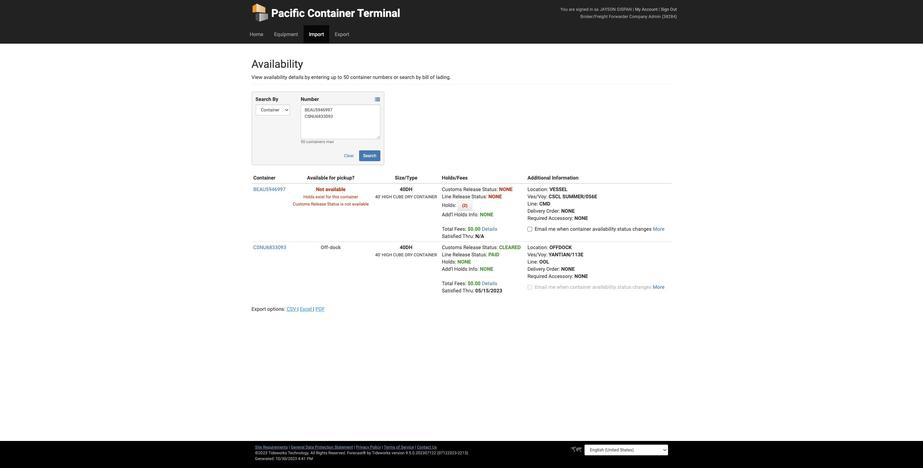 Task type: vqa. For each thing, say whether or not it's contained in the screenshot.


Task type: locate. For each thing, give the bounding box(es) containing it.
up
[[331, 74, 337, 80]]

clear button
[[340, 150, 358, 161]]

by inside site requirements | general data protection statement | privacy policy | terms of service | contact us ©2023 tideworks technology. all rights reserved. forecast® by tideworks version 9.5.0.202307122 (07122023-2213) generated: 10/30/2023 4:41 pm
[[367, 451, 371, 456]]

1 line from the top
[[442, 194, 452, 200]]

add'l holds info: none
[[442, 212, 494, 218]]

satisfied inside total fees: $0.00 details satisfied thru: 05/15/2023
[[442, 288, 462, 294]]

0 vertical spatial required
[[528, 215, 548, 221]]

1 vertical spatial add'l
[[442, 266, 453, 272]]

2 location from the top
[[528, 245, 547, 250]]

holds: up total fees: $0.00 details satisfied thru: 05/15/2023
[[442, 259, 457, 265]]

0 vertical spatial details link
[[482, 226, 498, 232]]

0 vertical spatial status
[[618, 226, 632, 232]]

of up version
[[396, 445, 400, 450]]

2 cube from the top
[[393, 253, 404, 258]]

for left this
[[326, 194, 331, 200]]

1 total from the top
[[442, 226, 453, 232]]

pacific container terminal
[[271, 7, 400, 19]]

1 vertical spatial more
[[653, 284, 665, 290]]

1 vertical spatial me
[[549, 284, 556, 290]]

required down ool
[[528, 273, 548, 279]]

0 vertical spatial thru:
[[463, 233, 474, 239]]

0 horizontal spatial export
[[252, 306, 266, 312]]

2 delivery from the top
[[528, 266, 545, 272]]

1 accessory from the top
[[549, 215, 572, 221]]

1 details from the top
[[482, 226, 498, 232]]

thru: left n/a
[[463, 233, 474, 239]]

$0.00 inside total fees: $0.00 details satisfied thru: 05/15/2023
[[468, 281, 481, 286]]

0 vertical spatial when
[[557, 226, 569, 232]]

container for customs release status : cleared line release status : paid holds: none add'l holds info: none
[[414, 253, 437, 258]]

accessory down ool
[[549, 273, 572, 279]]

1 vertical spatial satisfied
[[442, 288, 462, 294]]

0 vertical spatial container
[[414, 194, 437, 200]]

in
[[590, 7, 593, 12]]

1 horizontal spatial 50
[[344, 74, 349, 80]]

customs inside the customs release status : none line release status : none
[[442, 187, 462, 192]]

me
[[549, 226, 556, 232], [549, 284, 556, 290]]

40'
[[375, 194, 381, 200], [375, 253, 381, 258]]

2 email me when container availability status changes more from the top
[[535, 284, 665, 290]]

1 required from the top
[[528, 215, 548, 221]]

add'l up total fees: $0.00 details satisfied thru: 05/15/2023
[[442, 266, 453, 272]]

info: up total fees: $0.00 details satisfied thru: 05/15/2023
[[469, 266, 479, 272]]

account
[[642, 7, 658, 12]]

0 vertical spatial more
[[653, 226, 665, 232]]

none
[[499, 187, 513, 192], [489, 194, 502, 200], [562, 208, 575, 214], [480, 212, 494, 218], [575, 215, 588, 221], [458, 259, 471, 265], [480, 266, 494, 272], [562, 266, 575, 272], [575, 273, 588, 279]]

more for location : offdock ves/voy: yantian/113e line: ool delivery order : none required accessory : none
[[653, 284, 665, 290]]

1 horizontal spatial available
[[352, 202, 369, 207]]

0 vertical spatial available
[[326, 187, 346, 192]]

container
[[350, 74, 372, 80], [340, 194, 358, 200], [570, 226, 591, 232], [570, 284, 591, 290]]

cube for customs release status : none line release status : none
[[393, 194, 404, 200]]

location : offdock ves/voy: yantian/113e line: ool delivery order : none required accessory : none
[[528, 245, 588, 279]]

40dh for customs release status : none line release status : none
[[400, 187, 413, 192]]

1 cube from the top
[[393, 194, 404, 200]]

export for export options: csv | excel | pdf
[[252, 306, 266, 312]]

dry for customs release status : cleared line release status : paid holds: none add'l holds info: none
[[405, 253, 413, 258]]

holds inside not available holds exist for this container customs release status is not available
[[304, 194, 315, 200]]

1 vertical spatial holds:
[[442, 259, 457, 265]]

line
[[442, 194, 452, 200], [442, 252, 452, 258]]

1 vertical spatial email me when container availability status changes more
[[535, 284, 665, 290]]

2 more link from the top
[[653, 284, 665, 290]]

0 vertical spatial info:
[[469, 212, 479, 218]]

details link for n/a
[[482, 226, 498, 232]]

40dh
[[400, 187, 413, 192], [400, 245, 413, 250]]

fees: for n/a
[[455, 226, 467, 232]]

for left pickup?
[[329, 175, 336, 181]]

(07122023-
[[437, 451, 458, 456]]

2 me from the top
[[549, 284, 556, 290]]

when for accessory
[[557, 226, 569, 232]]

0 vertical spatial line:
[[528, 201, 538, 207]]

customs down "available"
[[293, 202, 310, 207]]

1 vertical spatial details link
[[482, 281, 498, 286]]

available up this
[[326, 187, 346, 192]]

0 vertical spatial 40'
[[375, 194, 381, 200]]

2 thru: from the top
[[463, 288, 474, 294]]

gispan
[[617, 7, 632, 12]]

details link up n/a
[[482, 226, 498, 232]]

$0.00 inside total fees: $0.00 details satisfied thru: n/a
[[468, 226, 481, 232]]

all
[[311, 451, 315, 456]]

1 me from the top
[[549, 226, 556, 232]]

pacific container terminal link
[[252, 0, 400, 25]]

2 line from the top
[[442, 252, 452, 258]]

1 vertical spatial total
[[442, 281, 453, 286]]

1 satisfied from the top
[[442, 233, 462, 239]]

$0.00 for 05/15/2023
[[468, 281, 481, 286]]

1 ves/voy: from the top
[[528, 194, 548, 200]]

40' for customs release status : none line release status : none
[[375, 194, 381, 200]]

me down location : offdock ves/voy: yantian/113e line: ool delivery order : none required accessory : none
[[549, 284, 556, 290]]

0 vertical spatial accessory
[[549, 215, 572, 221]]

holds: left (2)
[[442, 202, 458, 208]]

container up offdock
[[570, 226, 591, 232]]

export left "options:"
[[252, 306, 266, 312]]

contact
[[417, 445, 431, 450]]

0 vertical spatial total
[[442, 226, 453, 232]]

not available holds exist for this container customs release status is not available
[[293, 187, 369, 207]]

line: left ool
[[528, 259, 538, 265]]

0 vertical spatial delivery
[[528, 208, 545, 214]]

0 vertical spatial 40dh
[[400, 187, 413, 192]]

line down holds/fees
[[442, 194, 452, 200]]

0 horizontal spatial search
[[256, 96, 271, 102]]

fees: down customs release status : cleared line release status : paid holds: none add'l holds info: none
[[455, 281, 467, 286]]

2 horizontal spatial by
[[416, 74, 421, 80]]

details
[[482, 226, 498, 232], [482, 281, 498, 286]]

email me when container availability status changes more for location : vessel ves/voy: cscl summer/056e line: cmd delivery order : none required accessory : none
[[535, 226, 665, 232]]

line inside the customs release status : none line release status : none
[[442, 194, 452, 200]]

1 vertical spatial 40dh 40' high cube dry container
[[375, 245, 437, 258]]

search for search
[[363, 153, 377, 158]]

1 vertical spatial 50
[[301, 140, 305, 144]]

0 vertical spatial search
[[256, 96, 271, 102]]

0 vertical spatial details
[[482, 226, 498, 232]]

details inside total fees: $0.00 details satisfied thru: n/a
[[482, 226, 498, 232]]

line down total fees: $0.00 details satisfied thru: n/a
[[442, 252, 452, 258]]

total inside total fees: $0.00 details satisfied thru: 05/15/2023
[[442, 281, 453, 286]]

1 40' from the top
[[375, 194, 381, 200]]

you
[[561, 7, 568, 12]]

2 vertical spatial holds
[[454, 266, 468, 272]]

1 vertical spatial container
[[414, 253, 437, 258]]

2 satisfied from the top
[[442, 288, 462, 294]]

40' for customs release status : cleared line release status : paid holds: none add'l holds info: none
[[375, 253, 381, 258]]

accessory inside location : vessel ves/voy: cscl summer/056e line: cmd delivery order : none required accessory : none
[[549, 215, 572, 221]]

0 vertical spatial holds
[[304, 194, 315, 200]]

order inside location : vessel ves/voy: cscl summer/056e line: cmd delivery order : none required accessory : none
[[547, 208, 559, 214]]

order down ool
[[547, 266, 559, 272]]

1 changes from the top
[[633, 226, 652, 232]]

2 container from the top
[[414, 253, 437, 258]]

1 $0.00 from the top
[[468, 226, 481, 232]]

location
[[528, 187, 547, 192], [528, 245, 547, 250]]

accessory down cmd
[[549, 215, 572, 221]]

email for required
[[535, 226, 547, 232]]

0 horizontal spatial available
[[326, 187, 346, 192]]

status for location : vessel ves/voy: cscl summer/056e line: cmd delivery order : none required accessory : none
[[618, 226, 632, 232]]

more link for location : vessel ves/voy: cscl summer/056e line: cmd delivery order : none required accessory : none
[[653, 226, 665, 232]]

customs inside not available holds exist for this container customs release status is not available
[[293, 202, 310, 207]]

total inside total fees: $0.00 details satisfied thru: n/a
[[442, 226, 453, 232]]

import
[[309, 31, 324, 37]]

|
[[633, 7, 634, 12], [659, 7, 660, 12], [298, 306, 299, 312], [313, 306, 314, 312], [289, 445, 290, 450], [354, 445, 355, 450], [382, 445, 383, 450], [415, 445, 416, 450]]

fees:
[[455, 226, 467, 232], [455, 281, 467, 286]]

0 vertical spatial customs
[[442, 187, 462, 192]]

| up 9.5.0.202307122
[[415, 445, 416, 450]]

2 line: from the top
[[528, 259, 538, 265]]

ves/voy: inside location : vessel ves/voy: cscl summer/056e line: cmd delivery order : none required accessory : none
[[528, 194, 548, 200]]

©2023 tideworks
[[255, 451, 287, 456]]

2 total from the top
[[442, 281, 453, 286]]

1 fees: from the top
[[455, 226, 467, 232]]

more link for location : offdock ves/voy: yantian/113e line: ool delivery order : none required accessory : none
[[653, 284, 665, 290]]

1 vertical spatial status
[[618, 284, 632, 290]]

1 vertical spatial fees:
[[455, 281, 467, 286]]

2 high from the top
[[382, 253, 392, 258]]

status left paid
[[472, 252, 486, 258]]

search right clear
[[363, 153, 377, 158]]

accessory
[[549, 215, 572, 221], [549, 273, 572, 279]]

0 vertical spatial high
[[382, 194, 392, 200]]

ves/voy: inside location : offdock ves/voy: yantian/113e line: ool delivery order : none required accessory : none
[[528, 252, 548, 258]]

0 horizontal spatial container
[[253, 175, 276, 181]]

contact us link
[[417, 445, 437, 450]]

2 details from the top
[[482, 281, 498, 286]]

1 location from the top
[[528, 187, 547, 192]]

email
[[535, 226, 547, 232], [535, 284, 547, 290]]

size/type
[[395, 175, 418, 181]]

required inside location : vessel ves/voy: cscl summer/056e line: cmd delivery order : none required accessory : none
[[528, 215, 548, 221]]

1 container from the top
[[414, 194, 437, 200]]

1 vertical spatial holds
[[454, 212, 468, 218]]

40dh for customs release status : cleared line release status : paid holds: none add'l holds info: none
[[400, 245, 413, 250]]

sign out link
[[661, 7, 677, 12]]

delivery down ool
[[528, 266, 545, 272]]

when down location : offdock ves/voy: yantian/113e line: ool delivery order : none required accessory : none
[[557, 284, 569, 290]]

0 horizontal spatial of
[[396, 445, 400, 450]]

csnu6833093
[[253, 245, 286, 250]]

details inside total fees: $0.00 details satisfied thru: 05/15/2023
[[482, 281, 498, 286]]

by left bill
[[416, 74, 421, 80]]

additional information
[[528, 175, 579, 181]]

this
[[332, 194, 339, 200]]

status up paid
[[483, 245, 497, 250]]

1 vertical spatial more link
[[653, 284, 665, 290]]

email down cmd
[[535, 226, 547, 232]]

| right csv
[[298, 306, 299, 312]]

container for customs release status : none line release status : none
[[414, 194, 437, 200]]

location inside location : offdock ves/voy: yantian/113e line: ool delivery order : none required accessory : none
[[528, 245, 547, 250]]

location up ool
[[528, 245, 547, 250]]

50 right to
[[344, 74, 349, 80]]

| up tideworks
[[382, 445, 383, 450]]

order down cmd
[[547, 208, 559, 214]]

search left by
[[256, 96, 271, 102]]

availability for customs release status : cleared line release status : paid holds: none add'l holds info: none
[[593, 284, 616, 290]]

1 vertical spatial search
[[363, 153, 377, 158]]

details up n/a
[[482, 226, 498, 232]]

0 vertical spatial order
[[547, 208, 559, 214]]

customs for customs release status : cleared line release status : paid holds: none add'l holds info: none
[[442, 245, 462, 250]]

1 vertical spatial info:
[[469, 266, 479, 272]]

2 dry from the top
[[405, 253, 413, 258]]

info:
[[469, 212, 479, 218], [469, 266, 479, 272]]

or
[[394, 74, 398, 80]]

location for location : offdock ves/voy: yantian/113e line: ool delivery order : none required accessory : none
[[528, 245, 547, 250]]

details up 05/15/2023 at the bottom right
[[482, 281, 498, 286]]

by
[[273, 96, 278, 102]]

2 40' from the top
[[375, 253, 381, 258]]

ves/voy:
[[528, 194, 548, 200], [528, 252, 548, 258]]

info: inside customs release status : cleared line release status : paid holds: none add'l holds info: none
[[469, 266, 479, 272]]

container inside not available holds exist for this container customs release status is not available
[[340, 194, 358, 200]]

1 vertical spatial thru:
[[463, 288, 474, 294]]

1 holds: from the top
[[442, 202, 458, 208]]

customs down holds/fees
[[442, 187, 462, 192]]

general
[[291, 445, 305, 450]]

reserved.
[[329, 451, 346, 456]]

add'l
[[442, 212, 453, 218], [442, 266, 453, 272]]

holds down (2) link
[[454, 212, 468, 218]]

as
[[595, 7, 599, 12]]

line inside customs release status : cleared line release status : paid holds: none add'l holds info: none
[[442, 252, 452, 258]]

required inside location : offdock ves/voy: yantian/113e line: ool delivery order : none required accessory : none
[[528, 273, 548, 279]]

$0.00 up 05/15/2023 at the bottom right
[[468, 281, 481, 286]]

2 details link from the top
[[482, 281, 498, 286]]

general data protection statement link
[[291, 445, 353, 450]]

availability
[[264, 74, 287, 80], [593, 226, 616, 232], [593, 284, 616, 290]]

satisfied inside total fees: $0.00 details satisfied thru: n/a
[[442, 233, 462, 239]]

line for customs release status : cleared line release status : paid holds: none add'l holds info: none
[[442, 252, 452, 258]]

total
[[442, 226, 453, 232], [442, 281, 453, 286]]

by down the privacy policy link
[[367, 451, 371, 456]]

1 vertical spatial of
[[396, 445, 400, 450]]

holds left exist
[[304, 194, 315, 200]]

2 status from the top
[[618, 284, 632, 290]]

2 $0.00 from the top
[[468, 281, 481, 286]]

1 vertical spatial line:
[[528, 259, 538, 265]]

info: down (2) link
[[469, 212, 479, 218]]

site
[[255, 445, 262, 450]]

thru: inside total fees: $0.00 details satisfied thru: n/a
[[463, 233, 474, 239]]

container up export dropdown button
[[308, 7, 355, 19]]

0 vertical spatial of
[[430, 74, 435, 80]]

search for search by
[[256, 96, 271, 102]]

details link up 05/15/2023 at the bottom right
[[482, 281, 498, 286]]

0 vertical spatial changes
[[633, 226, 652, 232]]

1 vertical spatial dry
[[405, 253, 413, 258]]

1 40dh 40' high cube dry container from the top
[[375, 187, 437, 200]]

1 vertical spatial export
[[252, 306, 266, 312]]

1 details link from the top
[[482, 226, 498, 232]]

$0.00 for n/a
[[468, 226, 481, 232]]

1 delivery from the top
[[528, 208, 545, 214]]

2 when from the top
[[557, 284, 569, 290]]

1 40dh from the top
[[400, 187, 413, 192]]

0 vertical spatial $0.00
[[468, 226, 481, 232]]

line: left cmd
[[528, 201, 538, 207]]

delivery down cmd
[[528, 208, 545, 214]]

2 vertical spatial customs
[[442, 245, 462, 250]]

1 vertical spatial for
[[326, 194, 331, 200]]

changes for location : vessel ves/voy: cscl summer/056e line: cmd delivery order : none required accessory : none
[[633, 226, 652, 232]]

ves/voy: up ool
[[528, 252, 548, 258]]

1 horizontal spatial export
[[335, 31, 350, 37]]

0 vertical spatial export
[[335, 31, 350, 37]]

2 changes from the top
[[633, 284, 652, 290]]

(38284)
[[662, 14, 677, 19]]

1 vertical spatial cube
[[393, 253, 404, 258]]

me for accessory
[[549, 284, 556, 290]]

2 add'l from the top
[[442, 266, 453, 272]]

status down this
[[327, 202, 340, 207]]

2 more from the top
[[653, 284, 665, 290]]

add'l up total fees: $0.00 details satisfied thru: n/a
[[442, 212, 453, 218]]

container up not
[[340, 194, 358, 200]]

requirements
[[263, 445, 288, 450]]

1 vertical spatial location
[[528, 245, 547, 250]]

vessel
[[550, 187, 568, 192]]

location inside location : vessel ves/voy: cscl summer/056e line: cmd delivery order : none required accessory : none
[[528, 187, 547, 192]]

company
[[630, 14, 648, 19]]

50
[[344, 74, 349, 80], [301, 140, 305, 144]]

location down the "additional"
[[528, 187, 547, 192]]

export inside dropdown button
[[335, 31, 350, 37]]

1 order from the top
[[547, 208, 559, 214]]

1 horizontal spatial by
[[367, 451, 371, 456]]

thru: left 05/15/2023 at the bottom right
[[463, 288, 474, 294]]

0 vertical spatial email
[[535, 226, 547, 232]]

0 vertical spatial ves/voy:
[[528, 194, 548, 200]]

by right details
[[305, 74, 310, 80]]

thru: inside total fees: $0.00 details satisfied thru: 05/15/2023
[[463, 288, 474, 294]]

1 vertical spatial line
[[442, 252, 452, 258]]

0 vertical spatial more link
[[653, 226, 665, 232]]

show list image
[[375, 97, 380, 102]]

1 vertical spatial high
[[382, 253, 392, 258]]

0 vertical spatial location
[[528, 187, 547, 192]]

1 vertical spatial details
[[482, 281, 498, 286]]

2 email from the top
[[535, 284, 547, 290]]

of right bill
[[430, 74, 435, 80]]

holds
[[304, 194, 315, 200], [454, 212, 468, 218], [454, 266, 468, 272]]

1 more from the top
[[653, 226, 665, 232]]

1 high from the top
[[382, 194, 392, 200]]

1 vertical spatial availability
[[593, 226, 616, 232]]

0 vertical spatial dry
[[405, 194, 413, 200]]

required down cmd
[[528, 215, 548, 221]]

50 left containers
[[301, 140, 305, 144]]

customs for customs release status : none line release status : none
[[442, 187, 462, 192]]

0 vertical spatial add'l
[[442, 212, 453, 218]]

1 vertical spatial when
[[557, 284, 569, 290]]

1 vertical spatial email
[[535, 284, 547, 290]]

1 vertical spatial customs
[[293, 202, 310, 207]]

2 holds: from the top
[[442, 259, 457, 265]]

0 vertical spatial line
[[442, 194, 452, 200]]

admin
[[649, 14, 661, 19]]

available right not
[[352, 202, 369, 207]]

2 40dh from the top
[[400, 245, 413, 250]]

changes
[[633, 226, 652, 232], [633, 284, 652, 290]]

line: inside location : vessel ves/voy: cscl summer/056e line: cmd delivery order : none required accessory : none
[[528, 201, 538, 207]]

when up offdock
[[557, 226, 569, 232]]

2 required from the top
[[528, 273, 548, 279]]

2 vertical spatial availability
[[593, 284, 616, 290]]

not
[[316, 187, 324, 192]]

site requirements link
[[255, 445, 288, 450]]

location : vessel ves/voy: cscl summer/056e line: cmd delivery order : none required accessory : none
[[528, 187, 598, 221]]

beau5946997
[[253, 187, 286, 192]]

2 ves/voy: from the top
[[528, 252, 548, 258]]

1 vertical spatial $0.00
[[468, 281, 481, 286]]

are
[[569, 7, 575, 12]]

search inside search button
[[363, 153, 377, 158]]

$0.00 up n/a
[[468, 226, 481, 232]]

1 vertical spatial 40'
[[375, 253, 381, 258]]

information
[[552, 175, 579, 181]]

forwarder
[[609, 14, 629, 19]]

customs inside customs release status : cleared line release status : paid holds: none add'l holds info: none
[[442, 245, 462, 250]]

equipment
[[274, 31, 298, 37]]

1 vertical spatial container
[[253, 175, 276, 181]]

fees: down add'l holds info: none
[[455, 226, 467, 232]]

1 horizontal spatial of
[[430, 74, 435, 80]]

0 vertical spatial holds:
[[442, 202, 458, 208]]

2 order from the top
[[547, 266, 559, 272]]

export down pacific container terminal
[[335, 31, 350, 37]]

1 status from the top
[[618, 226, 632, 232]]

statement
[[335, 445, 353, 450]]

2 info: from the top
[[469, 266, 479, 272]]

2 fees: from the top
[[455, 281, 467, 286]]

1 email from the top
[[535, 226, 547, 232]]

thru:
[[463, 233, 474, 239], [463, 288, 474, 294]]

cscl
[[549, 194, 561, 200]]

details link for 05/15/2023
[[482, 281, 498, 286]]

fees: inside total fees: $0.00 details satisfied thru: n/a
[[455, 226, 467, 232]]

ves/voy: up cmd
[[528, 194, 548, 200]]

1 when from the top
[[557, 226, 569, 232]]

total fees: $0.00 details satisfied thru: n/a
[[442, 226, 498, 239]]

dock
[[330, 245, 341, 250]]

cube for customs release status : cleared line release status : paid holds: none add'l holds info: none
[[393, 253, 404, 258]]

1 dry from the top
[[405, 194, 413, 200]]

1 vertical spatial order
[[547, 266, 559, 272]]

1 more link from the top
[[653, 226, 665, 232]]

total for total fees: $0.00 details satisfied thru: 05/15/2023
[[442, 281, 453, 286]]

more link
[[653, 226, 665, 232], [653, 284, 665, 290]]

1 vertical spatial changes
[[633, 284, 652, 290]]

0 vertical spatial cube
[[393, 194, 404, 200]]

1 info: from the top
[[469, 212, 479, 218]]

n/a
[[476, 233, 484, 239]]

None checkbox
[[528, 227, 532, 232], [528, 285, 532, 290], [528, 227, 532, 232], [528, 285, 532, 290]]

1 vertical spatial required
[[528, 273, 548, 279]]

search
[[256, 96, 271, 102], [363, 153, 377, 158]]

0 vertical spatial fees:
[[455, 226, 467, 232]]

fees: inside total fees: $0.00 details satisfied thru: 05/15/2023
[[455, 281, 467, 286]]

1 horizontal spatial search
[[363, 153, 377, 158]]

1 vertical spatial accessory
[[549, 273, 572, 279]]

2 40dh 40' high cube dry container from the top
[[375, 245, 437, 258]]

1 line: from the top
[[528, 201, 538, 207]]

of
[[430, 74, 435, 80], [396, 445, 400, 450]]

available for pickup?
[[307, 175, 355, 181]]

1 email me when container availability status changes more from the top
[[535, 226, 665, 232]]

1 vertical spatial ves/voy:
[[528, 252, 548, 258]]

customs down total fees: $0.00 details satisfied thru: n/a
[[442, 245, 462, 250]]

customs release status : cleared line release status : paid holds: none add'l holds info: none
[[442, 245, 521, 272]]

1 vertical spatial 40dh
[[400, 245, 413, 250]]

2 accessory from the top
[[549, 273, 572, 279]]

accessory inside location : offdock ves/voy: yantian/113e line: ool delivery order : none required accessory : none
[[549, 273, 572, 279]]

email down ool
[[535, 284, 547, 290]]

customs release status : none line release status : none
[[442, 187, 513, 200]]

0 vertical spatial 50
[[344, 74, 349, 80]]

high for customs release status : none line release status : none
[[382, 194, 392, 200]]

sign
[[661, 7, 670, 12]]

1 thru: from the top
[[463, 233, 474, 239]]

container up beau5946997 link at top left
[[253, 175, 276, 181]]

0 vertical spatial me
[[549, 226, 556, 232]]

1 horizontal spatial container
[[308, 7, 355, 19]]

me up offdock
[[549, 226, 556, 232]]

holds up total fees: $0.00 details satisfied thru: 05/15/2023
[[454, 266, 468, 272]]



Task type: describe. For each thing, give the bounding box(es) containing it.
us
[[432, 445, 437, 450]]

| left sign
[[659, 7, 660, 12]]

line for customs release status : none line release status : none
[[442, 194, 452, 200]]

when for :
[[557, 284, 569, 290]]

satisfied for total fees: $0.00 details satisfied thru: n/a
[[442, 233, 462, 239]]

broker/freight
[[581, 14, 608, 19]]

(2) link
[[458, 200, 472, 211]]

containers
[[306, 140, 325, 144]]

total for total fees: $0.00 details satisfied thru: n/a
[[442, 226, 453, 232]]

high for customs release status : cleared line release status : paid holds: none add'l holds info: none
[[382, 253, 392, 258]]

excel
[[300, 306, 312, 312]]

order inside location : offdock ves/voy: yantian/113e line: ool delivery order : none required accessory : none
[[547, 266, 559, 272]]

my
[[635, 7, 641, 12]]

pickup?
[[337, 175, 355, 181]]

pdf
[[316, 306, 325, 312]]

numbers
[[373, 74, 393, 80]]

cmd
[[540, 201, 551, 207]]

40dh 40' high cube dry container for customs release status : none line release status : none
[[375, 187, 437, 200]]

holds: inside customs release status : cleared line release status : paid holds: none add'l holds info: none
[[442, 259, 457, 265]]

signed
[[576, 7, 589, 12]]

0 vertical spatial container
[[308, 7, 355, 19]]

exist
[[316, 194, 325, 200]]

| left the general
[[289, 445, 290, 450]]

site requirements | general data protection statement | privacy policy | terms of service | contact us ©2023 tideworks technology. all rights reserved. forecast® by tideworks version 9.5.0.202307122 (07122023-2213) generated: 10/30/2023 4:41 pm
[[255, 445, 468, 461]]

equipment button
[[269, 25, 304, 43]]

status up add'l holds info: none
[[483, 187, 497, 192]]

more for location : vessel ves/voy: cscl summer/056e line: cmd delivery order : none required accessory : none
[[653, 226, 665, 232]]

generated:
[[255, 457, 275, 461]]

| left the 'pdf'
[[313, 306, 314, 312]]

csv
[[287, 306, 296, 312]]

import button
[[304, 25, 330, 43]]

search by
[[256, 96, 278, 102]]

fees: for 05/15/2023
[[455, 281, 467, 286]]

delivery inside location : offdock ves/voy: yantian/113e line: ool delivery order : none required accessory : none
[[528, 266, 545, 272]]

data
[[306, 445, 314, 450]]

40dh 40' high cube dry container for customs release status : cleared line release status : paid holds: none add'l holds info: none
[[375, 245, 437, 258]]

email me when container availability status changes more for location : offdock ves/voy: yantian/113e line: ool delivery order : none required accessory : none
[[535, 284, 665, 290]]

search
[[400, 74, 415, 80]]

Number text field
[[301, 105, 381, 139]]

export button
[[330, 25, 355, 43]]

off-dock
[[321, 245, 341, 250]]

options:
[[267, 306, 286, 312]]

forecast®
[[347, 451, 366, 456]]

csv link
[[287, 306, 298, 312]]

05/15/2023
[[476, 288, 503, 294]]

thru: for 05/15/2023
[[463, 288, 474, 294]]

yantian/113e
[[549, 252, 584, 258]]

entering
[[311, 74, 330, 80]]

satisfied for total fees: $0.00 details satisfied thru: 05/15/2023
[[442, 288, 462, 294]]

off-
[[321, 245, 330, 250]]

0 vertical spatial for
[[329, 175, 336, 181]]

offdock
[[550, 245, 572, 250]]

home button
[[244, 25, 269, 43]]

version
[[392, 451, 405, 456]]

terms of service link
[[384, 445, 414, 450]]

ves/voy: for line:
[[528, 194, 548, 200]]

0 vertical spatial availability
[[264, 74, 287, 80]]

additional
[[528, 175, 551, 181]]

clear
[[344, 153, 354, 158]]

total fees: $0.00 details satisfied thru: 05/15/2023
[[442, 281, 503, 294]]

for inside not available holds exist for this container customs release status is not available
[[326, 194, 331, 200]]

view
[[252, 74, 263, 80]]

export for export
[[335, 31, 350, 37]]

9.5.0.202307122
[[406, 451, 436, 456]]

summer/056e
[[563, 194, 598, 200]]

cleared
[[499, 245, 521, 250]]

status inside not available holds exist for this container customs release status is not available
[[327, 202, 340, 207]]

status up (2) link
[[472, 194, 486, 200]]

release inside not available holds exist for this container customs release status is not available
[[311, 202, 326, 207]]

of inside site requirements | general data protection statement | privacy policy | terms of service | contact us ©2023 tideworks technology. all rights reserved. forecast® by tideworks version 9.5.0.202307122 (07122023-2213) generated: 10/30/2023 4:41 pm
[[396, 445, 400, 450]]

delivery inside location : vessel ves/voy: cscl summer/056e line: cmd delivery order : none required accessory : none
[[528, 208, 545, 214]]

details
[[289, 74, 304, 80]]

ool
[[540, 259, 549, 265]]

dry for customs release status : none line release status : none
[[405, 194, 413, 200]]

container down location : offdock ves/voy: yantian/113e line: ool delivery order : none required accessory : none
[[570, 284, 591, 290]]

holds/fees
[[442, 175, 468, 181]]

out
[[671, 7, 677, 12]]

number
[[301, 96, 319, 102]]

csnu6833093 link
[[253, 245, 286, 250]]

me for required
[[549, 226, 556, 232]]

holds inside customs release status : cleared line release status : paid holds: none add'l holds info: none
[[454, 266, 468, 272]]

ves/voy: for ool
[[528, 252, 548, 258]]

terminal
[[357, 7, 400, 19]]

email for accessory
[[535, 284, 547, 290]]

1 vertical spatial available
[[352, 202, 369, 207]]

| up forecast®
[[354, 445, 355, 450]]

search button
[[359, 150, 381, 161]]

changes for location : offdock ves/voy: yantian/113e line: ool delivery order : none required accessory : none
[[633, 284, 652, 290]]

details for 05/15/2023
[[482, 281, 498, 286]]

is
[[341, 202, 344, 207]]

max
[[326, 140, 334, 144]]

50 containers max
[[301, 140, 334, 144]]

0 horizontal spatial by
[[305, 74, 310, 80]]

lading.
[[436, 74, 451, 80]]

home
[[250, 31, 263, 37]]

jayson
[[600, 7, 616, 12]]

details for n/a
[[482, 226, 498, 232]]

bill
[[423, 74, 429, 80]]

container right to
[[350, 74, 372, 80]]

4:41
[[298, 457, 306, 461]]

availability
[[252, 58, 303, 70]]

privacy
[[356, 445, 369, 450]]

protection
[[315, 445, 334, 450]]

rights
[[316, 451, 328, 456]]

line: inside location : offdock ves/voy: yantian/113e line: ool delivery order : none required accessory : none
[[528, 259, 538, 265]]

availability for customs release status : none line release status : none
[[593, 226, 616, 232]]

pm
[[307, 457, 313, 461]]

add'l inside customs release status : cleared line release status : paid holds: none add'l holds info: none
[[442, 266, 453, 272]]

thru: for n/a
[[463, 233, 474, 239]]

location for location : vessel ves/voy: cscl summer/056e line: cmd delivery order : none required accessory : none
[[528, 187, 547, 192]]

pacific
[[271, 7, 305, 19]]

terms
[[384, 445, 395, 450]]

view availability details by entering up to 50 container numbers or search by bill of lading.
[[252, 74, 451, 80]]

policy
[[370, 445, 381, 450]]

technology.
[[288, 451, 310, 456]]

tideworks
[[372, 451, 391, 456]]

| left my
[[633, 7, 634, 12]]

paid
[[489, 252, 500, 258]]

10/30/2023
[[276, 457, 297, 461]]

1 add'l from the top
[[442, 212, 453, 218]]

0 horizontal spatial 50
[[301, 140, 305, 144]]

to
[[338, 74, 342, 80]]

status for location : offdock ves/voy: yantian/113e line: ool delivery order : none required accessory : none
[[618, 284, 632, 290]]

you are signed in as jayson gispan | my account | sign out broker/freight forwarder company admin (38284)
[[561, 7, 677, 19]]



